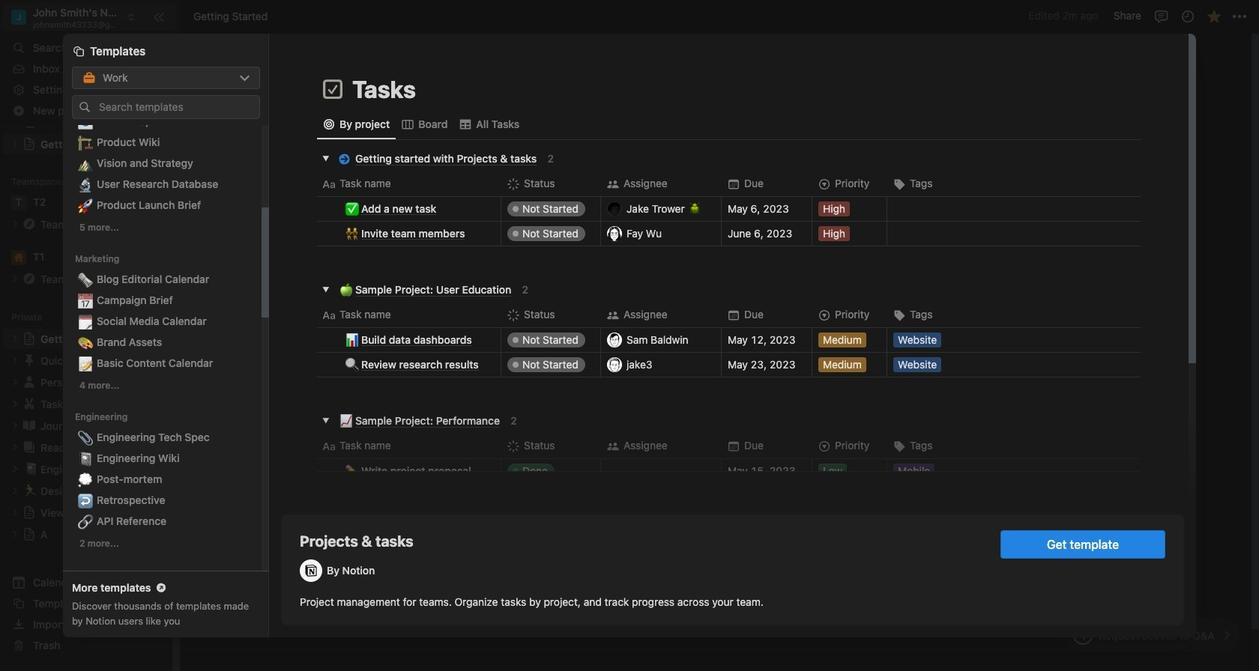 Task type: vqa. For each thing, say whether or not it's contained in the screenshot.
📓 image
yes



Task type: describe. For each thing, give the bounding box(es) containing it.
t image
[[11, 196, 26, 211]]

⛰️ image
[[78, 154, 93, 173]]

add a page image
[[149, 313, 160, 323]]

Search templates text field
[[99, 101, 253, 113]]

💭 image
[[78, 470, 93, 490]]

🔬 image
[[78, 175, 93, 194]]

🗓️ image
[[78, 312, 93, 332]]

page icon image
[[321, 77, 345, 101]]

new teamspace image
[[149, 177, 160, 187]]

updates image
[[1181, 9, 1196, 24]]

🔗 image
[[78, 512, 93, 532]]



Task type: locate. For each thing, give the bounding box(es) containing it.
close sidebar image
[[153, 11, 165, 23]]

🚀 image
[[78, 196, 93, 215]]

🗞️ image
[[78, 270, 93, 290]]

favorited image
[[1207, 9, 1222, 24]]

📨 image
[[78, 112, 93, 131]]

👉 image
[[452, 469, 467, 488]]

🎨 image
[[78, 333, 93, 353]]

📎 image
[[78, 428, 93, 448]]

👋 image
[[452, 163, 467, 182]]

📅 image
[[78, 291, 93, 311]]

↩️ image
[[78, 491, 93, 511]]

📓 image
[[78, 449, 93, 469]]

comments image
[[1154, 9, 1169, 24]]

📝 image
[[78, 354, 93, 374]]

🏗 image
[[78, 133, 93, 152]]



